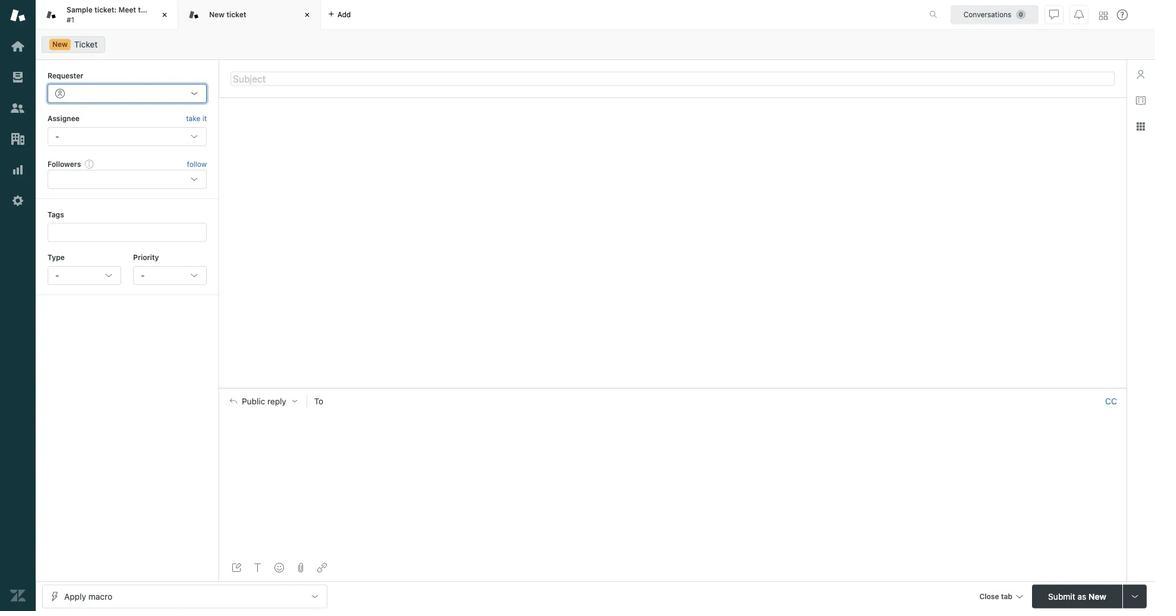 Task type: locate. For each thing, give the bounding box(es) containing it.
2 - button from the left
[[133, 266, 207, 285]]

followers element
[[48, 170, 207, 189]]

1 horizontal spatial ticket
[[227, 10, 246, 19]]

apply
[[64, 592, 86, 602]]

new left ticket
[[52, 40, 68, 48]]

close
[[980, 593, 999, 601]]

format text image
[[253, 563, 263, 573]]

ticket inside tab
[[227, 10, 246, 19]]

0 horizontal spatial new
[[52, 40, 68, 48]]

apply macro
[[64, 592, 112, 602]]

1 horizontal spatial - button
[[133, 266, 207, 285]]

-
[[55, 132, 59, 141], [55, 271, 59, 280], [141, 271, 145, 280]]

new right close icon
[[209, 10, 225, 19]]

it
[[202, 114, 207, 123]]

reporting image
[[10, 162, 26, 178]]

assignee element
[[48, 127, 207, 146]]

macro
[[88, 592, 112, 602]]

sample
[[67, 6, 93, 14]]

1 vertical spatial new
[[52, 40, 68, 48]]

new right as
[[1089, 592, 1106, 602]]

reply
[[267, 396, 286, 406]]

assignee
[[48, 114, 80, 123]]

- down type
[[55, 271, 59, 280]]

add attachment image
[[296, 563, 305, 573]]

0 vertical spatial new
[[209, 10, 225, 19]]

cc
[[1105, 396, 1117, 406]]

new
[[209, 10, 225, 19], [52, 40, 68, 48], [1089, 592, 1106, 602]]

add
[[338, 10, 351, 19]]

ticket
[[151, 6, 171, 14], [227, 10, 246, 19]]

customer context image
[[1136, 70, 1146, 79]]

tabs tab list
[[36, 0, 917, 30]]

tags
[[48, 210, 64, 219]]

views image
[[10, 70, 26, 85]]

- button down type
[[48, 266, 121, 285]]

cc button
[[1105, 396, 1117, 407]]

- for type
[[55, 271, 59, 280]]

knowledge image
[[1136, 96, 1146, 105]]

zendesk support image
[[10, 8, 26, 23]]

tab containing sample ticket: meet the ticket
[[36, 0, 178, 30]]

close image
[[301, 9, 313, 21]]

customers image
[[10, 100, 26, 116]]

0 horizontal spatial - button
[[48, 266, 121, 285]]

- down priority at the top left of page
[[141, 271, 145, 280]]

tab
[[36, 0, 178, 30]]

0 horizontal spatial ticket
[[151, 6, 171, 14]]

2 vertical spatial new
[[1089, 592, 1106, 602]]

- button
[[48, 266, 121, 285], [133, 266, 207, 285]]

conversations
[[964, 10, 1012, 19]]

type
[[48, 254, 65, 262]]

1 horizontal spatial new
[[209, 10, 225, 19]]

- down assignee
[[55, 132, 59, 141]]

new inside tab
[[209, 10, 225, 19]]

follow button
[[187, 159, 207, 169]]

2 horizontal spatial new
[[1089, 592, 1106, 602]]

close image
[[159, 9, 171, 21]]

- button down priority at the top left of page
[[133, 266, 207, 285]]

meet
[[119, 6, 136, 14]]

info on adding followers image
[[85, 159, 94, 169]]

1 - button from the left
[[48, 266, 121, 285]]

ticket:
[[94, 6, 117, 14]]

take it
[[186, 114, 207, 123]]

new inside secondary element
[[52, 40, 68, 48]]

displays possible ticket submission types image
[[1130, 592, 1140, 602]]

#1
[[67, 15, 74, 24]]

take
[[186, 114, 200, 123]]



Task type: vqa. For each thing, say whether or not it's contained in the screenshot.
ticket statuses ELEMENT
no



Task type: describe. For each thing, give the bounding box(es) containing it.
zendesk products image
[[1099, 12, 1108, 20]]

get help image
[[1117, 10, 1128, 20]]

- inside assignee 'element'
[[55, 132, 59, 141]]

admin image
[[10, 193, 26, 209]]

tab
[[1001, 593, 1013, 601]]

minimize composer image
[[668, 384, 677, 393]]

close tab
[[980, 593, 1013, 601]]

- for priority
[[141, 271, 145, 280]]

public reply
[[242, 396, 286, 406]]

priority
[[133, 254, 159, 262]]

button displays agent's chat status as invisible. image
[[1049, 10, 1059, 19]]

requester element
[[48, 84, 207, 103]]

new for new ticket
[[209, 10, 225, 19]]

public
[[242, 396, 265, 406]]

as
[[1078, 592, 1086, 602]]

add link (cmd k) image
[[317, 563, 327, 573]]

insert emojis image
[[275, 563, 284, 573]]

add button
[[321, 0, 358, 29]]

to
[[314, 396, 323, 406]]

Subject field
[[231, 72, 1115, 86]]

sample ticket: meet the ticket #1
[[67, 6, 171, 24]]

apps image
[[1136, 122, 1146, 131]]

new ticket tab
[[178, 0, 321, 30]]

requester
[[48, 71, 83, 80]]

notifications image
[[1074, 10, 1084, 19]]

ticket inside sample ticket: meet the ticket #1
[[151, 6, 171, 14]]

the
[[138, 6, 149, 14]]

- button for priority
[[133, 266, 207, 285]]

organizations image
[[10, 131, 26, 147]]

main element
[[0, 0, 36, 612]]

close tab button
[[974, 585, 1028, 611]]

ticket
[[74, 40, 98, 49]]

get started image
[[10, 39, 26, 54]]

draft mode image
[[232, 563, 241, 573]]

zendesk image
[[10, 588, 26, 604]]

public reply button
[[219, 389, 307, 414]]

submit
[[1048, 592, 1075, 602]]

new for new
[[52, 40, 68, 48]]

secondary element
[[36, 33, 1155, 56]]

follow
[[187, 160, 207, 168]]

new ticket
[[209, 10, 246, 19]]

submit as new
[[1048, 592, 1106, 602]]

- button for type
[[48, 266, 121, 285]]

take it button
[[186, 113, 207, 125]]

conversations button
[[951, 5, 1039, 24]]

followers
[[48, 160, 81, 168]]



